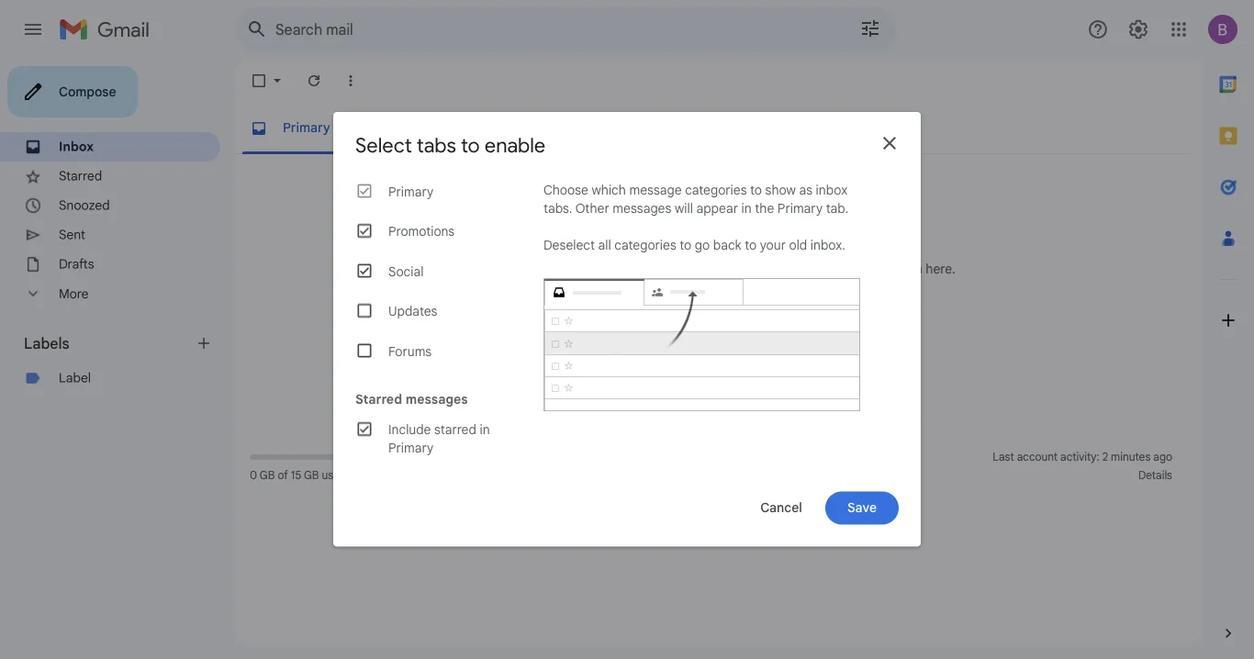 Task type: locate. For each thing, give the bounding box(es) containing it.
0 horizontal spatial tab list
[[235, 103, 1188, 154]]

0 horizontal spatial promotions
[[388, 224, 455, 240]]

1 horizontal spatial will
[[845, 261, 863, 277]]

Include starred in Primary checkbox
[[355, 420, 374, 438]]

select tabs to enable alert dialog
[[333, 112, 921, 547]]

0 vertical spatial starred
[[59, 168, 102, 184]]

tabs left click
[[564, 293, 590, 309]]

will down message
[[675, 200, 693, 216]]

0
[[250, 469, 257, 482]]

to up 'the' in the top right of the page
[[750, 182, 762, 198]]

tab list containing primary
[[235, 103, 1188, 154]]

compose
[[59, 84, 116, 100]]

to
[[459, 293, 473, 309]]

0 vertical spatial promotions
[[515, 120, 584, 136]]

inbox inside 'your primary tab is empty.' main content
[[623, 293, 654, 309]]

details
[[1139, 469, 1172, 482]]

remove
[[517, 293, 561, 309]]

inbox right click
[[623, 293, 654, 309]]

promotions
[[515, 120, 584, 136], [388, 224, 455, 240]]

tab list
[[1203, 59, 1254, 593], [235, 103, 1188, 154]]

1 vertical spatial categories
[[615, 237, 676, 253]]

save button
[[825, 492, 899, 525]]

will
[[675, 200, 693, 216], [845, 261, 863, 277]]

messages down all
[[600, 261, 659, 277]]

labels
[[24, 334, 69, 353]]

in left other
[[768, 261, 778, 277]]

1 vertical spatial inbox
[[623, 293, 654, 309]]

2 horizontal spatial tabs
[[816, 261, 841, 277]]

to
[[461, 132, 480, 158], [750, 182, 762, 198], [680, 237, 692, 253], [745, 237, 757, 253]]

0 horizontal spatial will
[[675, 200, 693, 216]]

your primary tab is empty.
[[459, 228, 633, 247]]

click
[[593, 293, 619, 309]]

more button
[[0, 279, 220, 308]]

tabs inside alert dialog
[[417, 132, 456, 158]]

account
[[1017, 450, 1058, 464]]

in
[[741, 200, 752, 216], [768, 261, 778, 277], [480, 422, 490, 438]]

primary down refresh icon
[[283, 120, 330, 136]]

gb
[[260, 469, 275, 482], [304, 469, 319, 482]]

starred up include starred in primary checkbox
[[355, 392, 402, 408]]

more
[[59, 286, 89, 302]]

1 horizontal spatial in
[[741, 200, 752, 216]]

in left 'the' in the top right of the page
[[741, 200, 752, 216]]

gb right 15
[[304, 469, 319, 482]]

choose which message categories to show as inbox tabs. other messages will appear in the primary tab.
[[544, 182, 849, 216]]

other
[[781, 261, 813, 277]]

compose button
[[7, 66, 138, 118]]

0 horizontal spatial inbox
[[623, 293, 654, 309]]

1 gb from the left
[[260, 469, 275, 482]]

shown
[[885, 261, 923, 277]]

appear down back
[[723, 261, 764, 277]]

Forums checkbox
[[355, 342, 374, 360]]

promotions inside 'tab'
[[515, 120, 584, 136]]

will left 'be'
[[845, 261, 863, 277]]

0 vertical spatial inbox
[[816, 182, 848, 198]]

messages up starred
[[406, 392, 468, 408]]

inbox inside choose which message categories to show as inbox tabs. other messages will appear in the primary tab.
[[816, 182, 848, 198]]

starred
[[434, 422, 476, 438]]

primary inside choose which message categories to show as inbox tabs. other messages will appear in the primary tab.
[[778, 200, 823, 216]]

1 vertical spatial will
[[845, 261, 863, 277]]

back
[[713, 237, 741, 253]]

1 horizontal spatial promotions
[[515, 120, 584, 136]]

1 horizontal spatial inbox
[[816, 182, 848, 198]]

appear inside choose which message categories to show as inbox tabs. other messages will appear in the primary tab.
[[696, 200, 738, 216]]

add
[[476, 293, 499, 309]]

inbox.
[[811, 237, 846, 253]]

will inside choose which message categories to show as inbox tabs. other messages will appear in the primary tab.
[[675, 200, 693, 216]]

promotions inside select tabs to enable alert dialog
[[388, 224, 455, 240]]

select tabs to enable heading
[[355, 132, 546, 158]]

0 vertical spatial categories
[[685, 182, 747, 198]]

starred messages
[[355, 392, 468, 408]]

starred inside labels navigation
[[59, 168, 102, 184]]

Social checkbox
[[355, 262, 374, 280]]

Primary checkbox
[[355, 182, 374, 200]]

0 vertical spatial in
[[741, 200, 752, 216]]

tab.
[[826, 200, 849, 216]]

old
[[789, 237, 807, 253]]

follow link to manage storage image
[[354, 466, 372, 485]]

categories up back
[[685, 182, 747, 198]]

0 horizontal spatial starred
[[59, 168, 102, 184]]

1 vertical spatial promotions
[[388, 224, 455, 240]]

footer
[[235, 448, 1188, 485]]

select tabs to enable
[[355, 132, 546, 158]]

None search field
[[235, 7, 896, 51]]

gmail image
[[59, 11, 159, 48]]

promotions up choose at the left of the page
[[515, 120, 584, 136]]

categories up that
[[615, 237, 676, 253]]

in inside include starred in primary
[[480, 422, 490, 438]]

appear up back
[[696, 200, 738, 216]]

tabs down inbox.
[[816, 261, 841, 277]]

your primary tab is empty. main content
[[235, 103, 1188, 398]]

primary down as
[[778, 200, 823, 216]]

cancel
[[760, 500, 802, 516]]

deselect
[[544, 237, 595, 253]]

categories
[[685, 182, 747, 198], [615, 237, 676, 253]]

appear
[[696, 200, 738, 216], [723, 261, 764, 277]]

to left go
[[680, 237, 692, 253]]

0 horizontal spatial tabs
[[417, 132, 456, 158]]

2 horizontal spatial in
[[768, 261, 778, 277]]

starred up snoozed
[[59, 168, 102, 184]]

promotions tab
[[467, 103, 699, 154]]

to add or remove tabs click inbox settings .
[[459, 293, 707, 309]]

.
[[704, 293, 707, 309]]

in right starred
[[480, 422, 490, 438]]

tabs
[[417, 132, 456, 158], [816, 261, 841, 277], [564, 293, 590, 309]]

1 vertical spatial in
[[768, 261, 778, 277]]

tabs right select
[[417, 132, 456, 158]]

1 horizontal spatial gb
[[304, 469, 319, 482]]

inbox up tab.
[[816, 182, 848, 198]]

starred
[[59, 168, 102, 184], [355, 392, 402, 408]]

starred for starred link
[[59, 168, 102, 184]]

go
[[695, 237, 710, 253]]

1 vertical spatial appear
[[723, 261, 764, 277]]

primary down include at the left bottom of page
[[388, 440, 434, 456]]

0 horizontal spatial gb
[[260, 469, 275, 482]]

primary inside include starred in primary
[[388, 440, 434, 456]]

promotions up the social
[[388, 224, 455, 240]]

Promotions checkbox
[[355, 222, 374, 240]]

ago
[[1153, 450, 1172, 464]]

inbox
[[816, 182, 848, 198], [623, 293, 654, 309]]

last
[[993, 450, 1014, 464]]

your
[[760, 237, 786, 253]]

messages
[[613, 200, 672, 216], [513, 261, 571, 277], [600, 261, 659, 277], [406, 392, 468, 408]]

0 vertical spatial will
[[675, 200, 693, 216]]

starred inside select tabs to enable alert dialog
[[355, 392, 402, 408]]

is
[[574, 228, 584, 247]]

1 horizontal spatial tabs
[[564, 293, 590, 309]]

0 vertical spatial tabs
[[417, 132, 456, 158]]

include starred in primary
[[388, 422, 490, 456]]

2 vertical spatial in
[[480, 422, 490, 438]]

primary
[[283, 120, 330, 136], [388, 184, 434, 200], [778, 200, 823, 216], [492, 228, 544, 247], [388, 440, 434, 456]]

settings
[[658, 293, 704, 309]]

1 horizontal spatial starred
[[355, 392, 402, 408]]

messages down your primary tab is empty.
[[513, 261, 571, 277]]

settings image
[[1127, 18, 1150, 40]]

0 horizontal spatial in
[[480, 422, 490, 438]]

gb right 0
[[260, 469, 275, 482]]

the
[[755, 200, 774, 216]]

primary right "primary" option
[[388, 184, 434, 200]]

0 vertical spatial appear
[[696, 200, 738, 216]]

include
[[388, 422, 431, 438]]

tab
[[548, 228, 570, 247]]

last account activity: 2 minutes ago details
[[993, 450, 1172, 482]]

1 horizontal spatial categories
[[685, 182, 747, 198]]

messages down message
[[613, 200, 672, 216]]

drafts link
[[59, 256, 94, 272]]

social
[[388, 264, 424, 280]]

1 vertical spatial starred
[[355, 392, 402, 408]]



Task type: describe. For each thing, give the bounding box(es) containing it.
show
[[765, 182, 796, 198]]

starred for starred messages
[[355, 392, 402, 408]]

2
[[1102, 450, 1108, 464]]

primary inside tab
[[283, 120, 330, 136]]

personal
[[459, 261, 509, 277]]

to inside choose which message categories to show as inbox tabs. other messages will appear in the primary tab.
[[750, 182, 762, 198]]

inbox
[[59, 139, 94, 155]]

label link
[[59, 370, 91, 386]]

categories inside choose which message categories to show as inbox tabs. other messages will appear in the primary tab.
[[685, 182, 747, 198]]

other
[[575, 200, 609, 216]]

deselect all categories to go back to your old inbox.
[[544, 237, 846, 253]]

to left your on the right top of the page
[[745, 237, 757, 253]]

cancel button
[[745, 492, 818, 525]]

in inside 'your primary tab is empty.' main content
[[768, 261, 778, 277]]

search mail image
[[241, 13, 274, 46]]

to left enable
[[461, 132, 480, 158]]

refresh image
[[305, 72, 323, 90]]

which
[[592, 182, 626, 198]]

updates
[[388, 303, 437, 320]]

personal messages and messages that don't appear in other tabs will be shown here.
[[459, 261, 956, 277]]

1 vertical spatial tabs
[[816, 261, 841, 277]]

snoozed link
[[59, 197, 110, 213]]

snoozed
[[59, 197, 110, 213]]

0 horizontal spatial categories
[[615, 237, 676, 253]]

your
[[459, 228, 489, 247]]

main menu image
[[22, 18, 44, 40]]

starred link
[[59, 168, 102, 184]]

that
[[662, 261, 686, 277]]

be
[[866, 261, 881, 277]]

messages inside choose which message categories to show as inbox tabs. other messages will appear in the primary tab.
[[613, 200, 672, 216]]

footer containing last account activity: 2 minutes ago
[[235, 448, 1188, 485]]

empty.
[[588, 228, 633, 247]]

tabs.
[[544, 200, 572, 216]]

sent
[[59, 227, 85, 243]]

forums
[[388, 343, 432, 359]]

as
[[799, 182, 813, 198]]

all
[[598, 237, 611, 253]]

used
[[322, 469, 346, 482]]

select
[[355, 132, 412, 158]]

details link
[[1139, 469, 1172, 482]]

advanced search options image
[[852, 10, 889, 47]]

or
[[502, 293, 514, 309]]

social tab
[[700, 103, 931, 154]]

enable
[[485, 132, 546, 158]]

Updates checkbox
[[355, 302, 374, 320]]

minutes
[[1111, 450, 1151, 464]]

sent link
[[59, 227, 85, 243]]

1 horizontal spatial tab list
[[1203, 59, 1254, 593]]

2 vertical spatial tabs
[[564, 293, 590, 309]]

choose
[[544, 182, 588, 198]]

2 gb from the left
[[304, 469, 319, 482]]

will inside 'your primary tab is empty.' main content
[[845, 261, 863, 277]]

message
[[629, 182, 682, 198]]

primary left tab
[[492, 228, 544, 247]]

of
[[278, 469, 288, 482]]

label
[[59, 370, 91, 386]]

drafts
[[59, 256, 94, 272]]

inbox link
[[59, 139, 94, 155]]

here.
[[926, 261, 956, 277]]

labels navigation
[[0, 59, 235, 659]]

labels heading
[[24, 334, 195, 353]]

0 gb of 15 gb used
[[250, 469, 346, 482]]

in inside choose which message categories to show as inbox tabs. other messages will appear in the primary tab.
[[741, 200, 752, 216]]

15
[[291, 469, 301, 482]]

save
[[847, 500, 877, 516]]

primary tab
[[235, 103, 466, 154]]

activity:
[[1061, 450, 1100, 464]]

and
[[575, 261, 597, 277]]

appear inside 'your primary tab is empty.' main content
[[723, 261, 764, 277]]

don't
[[689, 261, 719, 277]]



Task type: vqa. For each thing, say whether or not it's contained in the screenshot.
off
no



